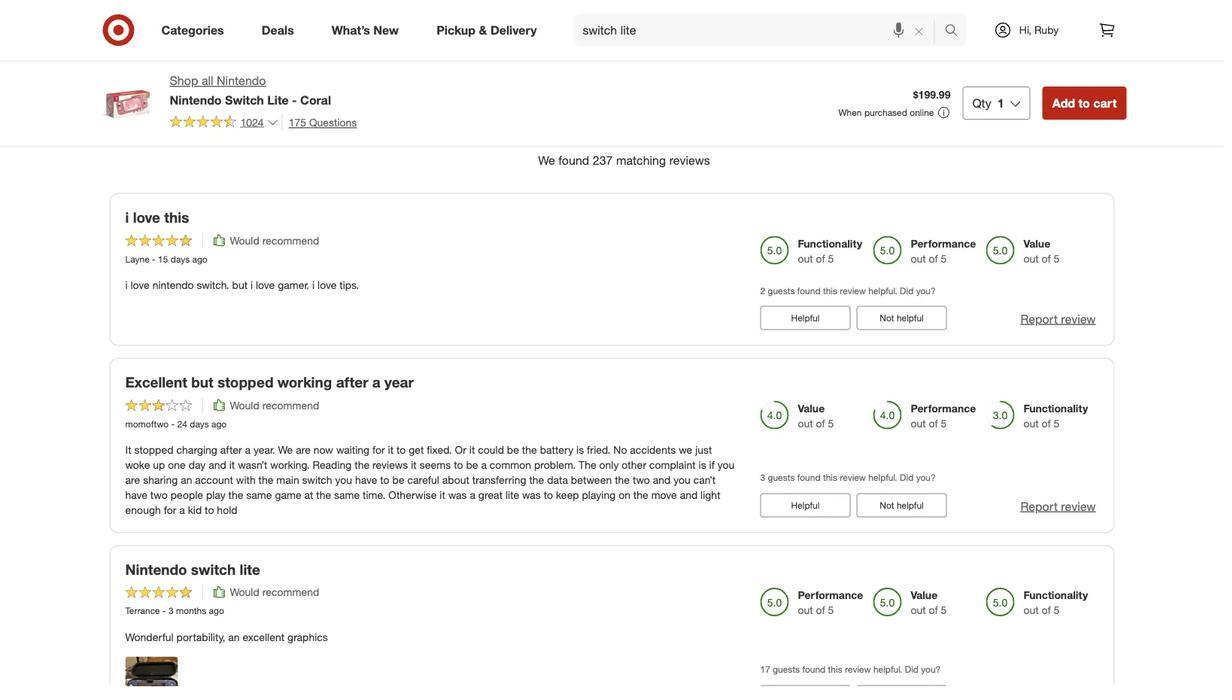Task type: describe. For each thing, give the bounding box(es) containing it.
to left get
[[397, 443, 406, 456]]

1 vertical spatial have
[[125, 488, 147, 501]]

1 vertical spatial nintendo
[[170, 92, 222, 107]]

would recommend for lite
[[230, 586, 319, 599]]

after inside it stopped charging after a year. we are now waiting for it to get fixed. or it could be the battery is fried. no accidents we just woke up one day and it wasn't working. reading the reviews it seems to be a common problem. the only other complaint is if you are sharing an account with the main switch you have to be careful about transferring the data between the two and you can't have two people play the same game at the same time. otherwise it was a great lite was to keep playing on the move and light enough for a kid to hold
[[220, 443, 242, 456]]

momoftwo - 24 days ago
[[125, 418, 227, 429]]

it right or
[[469, 443, 475, 456]]

not helpful for i love this
[[880, 312, 924, 324]]

functionality out of 5 for nintendo switch lite
[[1024, 589, 1088, 617]]

0 horizontal spatial 3
[[169, 605, 174, 616]]

1 was from the left
[[448, 488, 467, 501]]

purchased
[[865, 107, 907, 118]]

switch.
[[197, 278, 229, 291]]

the left data
[[529, 473, 544, 486]]

a left kid
[[179, 503, 185, 516]]

1
[[998, 95, 1004, 110]]

2 horizontal spatial you
[[718, 458, 735, 471]]

pickup & delivery link
[[424, 14, 556, 47]]

move
[[651, 488, 677, 501]]

With photos checkbox
[[994, 85, 1009, 100]]

i up layne
[[125, 209, 129, 226]]

to down or
[[454, 458, 463, 471]]

pickup & delivery
[[437, 23, 537, 37]]

i right switch.
[[251, 278, 253, 291]]

the down waiting
[[355, 458, 370, 471]]

qty
[[973, 95, 992, 110]]

it down get
[[411, 458, 417, 471]]

not helpful for excellent but stopped working after a year
[[880, 500, 924, 511]]

data
[[547, 473, 568, 486]]

you? for i love this
[[916, 285, 936, 296]]

gamer.
[[278, 278, 309, 291]]

woke
[[125, 458, 150, 471]]

terrance
[[125, 605, 160, 616]]

with photos
[[1015, 85, 1080, 100]]

0 vertical spatial we
[[538, 153, 555, 168]]

0 horizontal spatial value out of 5
[[798, 401, 834, 430]]

1 horizontal spatial is
[[699, 458, 706, 471]]

fried.
[[587, 443, 611, 456]]

write a review
[[582, 32, 642, 43]]

$199.99
[[913, 88, 951, 101]]

1 same from the left
[[246, 488, 272, 501]]

days for this
[[171, 253, 190, 264]]

to right kid
[[205, 503, 214, 516]]

2 vertical spatial and
[[680, 488, 698, 501]]

wasn't
[[238, 458, 268, 471]]

functionality for excellent but stopped working after a year
[[1024, 401, 1088, 414]]

the down wasn't at the bottom of the page
[[259, 473, 274, 486]]

reading
[[313, 458, 352, 471]]

layne - 15 days ago
[[125, 253, 208, 264]]

nintendo switch lite
[[125, 561, 260, 578]]

love left gamer.
[[256, 278, 275, 291]]

coral
[[300, 92, 331, 107]]

0 vertical spatial value
[[1024, 237, 1051, 250]]

0 vertical spatial is
[[576, 443, 584, 456]]

excellent
[[125, 374, 187, 391]]

found for i love this
[[797, 285, 821, 296]]

verified purchases
[[1015, 106, 1115, 120]]

charging
[[177, 443, 217, 456]]

write
[[582, 32, 604, 43]]

seems
[[420, 458, 451, 471]]

helpful for i love this
[[791, 312, 820, 324]]

1 horizontal spatial for
[[372, 443, 385, 456]]

the up on
[[615, 473, 630, 486]]

switch inside it stopped charging after a year. we are now waiting for it to get fixed. or it could be the battery is fried. no accidents we just woke up one day and it wasn't working. reading the reviews it seems to be a common problem. the only other complaint is if you are sharing an account with the main switch you have to be careful about transferring the data between the two and you can't have two people play the same game at the same time. otherwise it was a great lite was to keep playing on the move and light enough for a kid to hold
[[302, 473, 332, 486]]

portability,
[[177, 630, 225, 643]]

love up layne
[[133, 209, 160, 226]]

the up common
[[522, 443, 537, 456]]

recommend for stopped
[[262, 398, 319, 411]]

accidents
[[630, 443, 676, 456]]

2 vertical spatial value out of 5
[[911, 589, 947, 617]]

hi, ruby
[[1020, 23, 1059, 36]]

playing
[[582, 488, 616, 501]]

0 vertical spatial are
[[296, 443, 311, 456]]

could
[[478, 443, 504, 456]]

cart
[[1094, 95, 1117, 110]]

not for i love this
[[880, 312, 894, 324]]

report review for excellent but stopped working after a year
[[1021, 499, 1096, 514]]

would for stopped
[[230, 398, 259, 411]]

online
[[910, 107, 934, 118]]

excellent
[[243, 630, 285, 643]]

year.
[[254, 443, 275, 456]]

purchases
[[1059, 106, 1115, 120]]

fixed.
[[427, 443, 452, 456]]

0 horizontal spatial switch
[[191, 561, 236, 578]]

categories
[[161, 23, 224, 37]]

great
[[478, 488, 503, 501]]

did for i love this
[[900, 285, 914, 296]]

other
[[622, 458, 646, 471]]

2 same from the left
[[334, 488, 360, 501]]

1 vertical spatial an
[[228, 630, 240, 643]]

not helpful button for excellent but stopped working after a year
[[857, 493, 947, 517]]

shop all nintendo nintendo switch lite - coral
[[170, 73, 331, 107]]

write a review button
[[575, 26, 649, 50]]

now
[[314, 443, 333, 456]]

would recommend for this
[[230, 234, 319, 247]]

functionality for nintendo switch lite
[[1024, 589, 1088, 602]]

0 vertical spatial and
[[209, 458, 226, 471]]

kid
[[188, 503, 202, 516]]

175 questions
[[289, 115, 357, 129]]

report review button for i love this
[[1021, 310, 1096, 328]]

momoftwo
[[125, 418, 169, 429]]

light
[[701, 488, 721, 501]]

tips.
[[340, 278, 359, 291]]

what's new link
[[319, 14, 418, 47]]

new
[[374, 23, 399, 37]]

0 horizontal spatial lite
[[240, 561, 260, 578]]

guests for excellent but stopped working after a year
[[768, 472, 795, 483]]

found for nintendo switch lite
[[803, 664, 826, 675]]

0 vertical spatial functionality
[[798, 237, 863, 250]]

helpful button for i love this
[[760, 306, 851, 330]]

only
[[599, 458, 619, 471]]

problem.
[[534, 458, 576, 471]]

enough
[[125, 503, 161, 516]]

recommend for this
[[262, 234, 319, 247]]

lite inside it stopped charging after a year. we are now waiting for it to get fixed. or it could be the battery is fried. no accidents we just woke up one day and it wasn't working. reading the reviews it seems to be a common problem. the only other complaint is if you are sharing an account with the main switch you have to be careful about transferring the data between the two and you can't have two people play the same game at the same time. otherwise it was a great lite was to keep playing on the move and light enough for a kid to hold
[[506, 488, 519, 501]]

lite
[[267, 92, 289, 107]]

we inside it stopped charging after a year. we are now waiting for it to get fixed. or it could be the battery is fried. no accidents we just woke up one day and it wasn't working. reading the reviews it seems to be a common problem. the only other complaint is if you are sharing an account with the main switch you have to be careful about transferring the data between the two and you can't have two people play the same game at the same time. otherwise it was a great lite was to keep playing on the move and light enough for a kid to hold
[[278, 443, 293, 456]]

one
[[168, 458, 186, 471]]

2 vertical spatial performance out of 5
[[798, 589, 863, 617]]

when
[[839, 107, 862, 118]]

the right at
[[316, 488, 331, 501]]

- for i love this
[[152, 253, 156, 264]]

0 horizontal spatial but
[[191, 374, 214, 391]]

2 vertical spatial value
[[911, 589, 938, 602]]

performance for i love this
[[911, 237, 976, 250]]

day
[[189, 458, 206, 471]]

all
[[202, 73, 213, 88]]

a inside write a review button
[[607, 32, 612, 43]]

0 vertical spatial functionality out of 5
[[798, 237, 863, 265]]

guests for nintendo switch lite
[[773, 664, 800, 675]]

an inside it stopped charging after a year. we are now waiting for it to get fixed. or it could be the battery is fried. no accidents we just woke up one day and it wasn't working. reading the reviews it seems to be a common problem. the only other complaint is if you are sharing an account with the main switch you have to be careful about transferring the data between the two and you can't have two people play the same game at the same time. otherwise it was a great lite was to keep playing on the move and light enough for a kid to hold
[[181, 473, 192, 486]]

up
[[153, 458, 165, 471]]

delivery
[[491, 23, 537, 37]]

2 was from the left
[[522, 488, 541, 501]]

2 horizontal spatial value out of 5
[[1024, 237, 1060, 265]]

0 horizontal spatial two
[[150, 488, 168, 501]]

- for nintendo switch lite
[[163, 605, 166, 616]]

or
[[455, 443, 466, 456]]

1024
[[240, 115, 264, 129]]

between
[[571, 473, 612, 486]]

2 vertical spatial nintendo
[[125, 561, 187, 578]]

15
[[158, 253, 168, 264]]

175
[[289, 115, 306, 129]]

1 vertical spatial value
[[798, 401, 825, 414]]

get
[[409, 443, 424, 456]]

0 horizontal spatial are
[[125, 473, 140, 486]]

keep
[[556, 488, 579, 501]]

sharing
[[143, 473, 178, 486]]

photos
[[1043, 85, 1080, 100]]

helpful for excellent but stopped working after a year
[[791, 500, 820, 511]]

no
[[614, 443, 627, 456]]



Task type: locate. For each thing, give the bounding box(es) containing it.
an up people
[[181, 473, 192, 486]]

an
[[181, 473, 192, 486], [228, 630, 240, 643]]

0 vertical spatial performance out of 5
[[911, 237, 976, 265]]

helpful. for nintendo switch lite
[[874, 664, 903, 675]]

1 vertical spatial guests
[[768, 472, 795, 483]]

a left "great"
[[470, 488, 476, 501]]

love down layne
[[131, 278, 150, 291]]

to inside button
[[1079, 95, 1090, 110]]

be up otherwise
[[392, 473, 405, 486]]

i love nintendo switch. but i love gamer. i love tips.
[[125, 278, 359, 291]]

2 report review button from the top
[[1021, 498, 1096, 515]]

0 vertical spatial report
[[1021, 312, 1058, 326]]

switch
[[302, 473, 332, 486], [191, 561, 236, 578]]

we left 237 on the top
[[538, 153, 555, 168]]

it down about
[[440, 488, 445, 501]]

1 horizontal spatial lite
[[506, 488, 519, 501]]

wonderful portability, an excellent graphics
[[125, 630, 328, 643]]

-
[[292, 92, 297, 107], [152, 253, 156, 264], [171, 418, 175, 429], [163, 605, 166, 616]]

2 horizontal spatial be
[[507, 443, 519, 456]]

- inside the shop all nintendo nintendo switch lite - coral
[[292, 92, 297, 107]]

1 horizontal spatial same
[[334, 488, 360, 501]]

2 not from the top
[[880, 500, 894, 511]]

1 vertical spatial not
[[880, 500, 894, 511]]

search button
[[938, 14, 974, 50]]

not helpful
[[880, 312, 924, 324], [880, 500, 924, 511]]

1 vertical spatial you?
[[916, 472, 936, 483]]

guests
[[768, 285, 795, 296], [768, 472, 795, 483], [773, 664, 800, 675]]

and up account
[[209, 458, 226, 471]]

2 would recommend from the top
[[230, 398, 319, 411]]

careful
[[408, 473, 439, 486]]

What can we help you find? suggestions appear below search field
[[574, 14, 949, 47]]

1 vertical spatial report review
[[1021, 499, 1096, 514]]

1 horizontal spatial are
[[296, 443, 311, 456]]

would up wonderful portability, an excellent graphics
[[230, 586, 259, 599]]

2 vertical spatial functionality
[[1024, 589, 1088, 602]]

3 recommend from the top
[[262, 586, 319, 599]]

0 vertical spatial would
[[230, 234, 259, 247]]

to up the time. on the left of page
[[380, 473, 390, 486]]

be down or
[[466, 458, 478, 471]]

not helpful down 2 guests found this review helpful. did you?
[[880, 312, 924, 324]]

helpful for i love this
[[897, 312, 924, 324]]

0 horizontal spatial have
[[125, 488, 147, 501]]

0 vertical spatial stopped
[[218, 374, 274, 391]]

matching
[[616, 153, 666, 168]]

1 helpful button from the top
[[760, 306, 851, 330]]

add to cart button
[[1043, 86, 1127, 120]]

the up hold
[[228, 488, 243, 501]]

did
[[900, 285, 914, 296], [900, 472, 914, 483], [905, 664, 919, 675]]

17
[[760, 664, 770, 675]]

0 horizontal spatial for
[[164, 503, 176, 516]]

1 would from the top
[[230, 234, 259, 247]]

ago up switch.
[[192, 253, 208, 264]]

0 vertical spatial 3
[[760, 472, 765, 483]]

helpful. for excellent but stopped working after a year
[[869, 472, 898, 483]]

i down layne
[[125, 278, 128, 291]]

helpful button for excellent but stopped working after a year
[[760, 493, 851, 517]]

recommend down working at the bottom of page
[[262, 398, 319, 411]]

love left the tips.
[[318, 278, 337, 291]]

are up working.
[[296, 443, 311, 456]]

battery
[[540, 443, 574, 456]]

not helpful button for i love this
[[857, 306, 947, 330]]

1 horizontal spatial after
[[336, 374, 368, 391]]

ago for stopped
[[211, 418, 227, 429]]

categories link
[[149, 14, 243, 47]]

waiting
[[336, 443, 370, 456]]

love
[[133, 209, 160, 226], [131, 278, 150, 291], [256, 278, 275, 291], [318, 278, 337, 291]]

0 horizontal spatial stopped
[[134, 443, 174, 456]]

1 horizontal spatial be
[[466, 458, 478, 471]]

1 vertical spatial would
[[230, 398, 259, 411]]

0 vertical spatial guests
[[768, 285, 795, 296]]

1 horizontal spatial an
[[228, 630, 240, 643]]

with
[[1015, 85, 1039, 100]]

nintendo
[[217, 73, 266, 88], [170, 92, 222, 107], [125, 561, 187, 578]]

reviews right matching
[[669, 153, 710, 168]]

1 report review from the top
[[1021, 312, 1096, 326]]

0 vertical spatial after
[[336, 374, 368, 391]]

1 horizontal spatial value out of 5
[[911, 589, 947, 617]]

2 vertical spatial guests
[[773, 664, 800, 675]]

stopped inside it stopped charging after a year. we are now waiting for it to get fixed. or it could be the battery is fried. no accidents we just woke up one day and it wasn't working. reading the reviews it seems to be a common problem. the only other complaint is if you are sharing an account with the main switch you have to be careful about transferring the data between the two and you can't have two people play the same game at the same time. otherwise it was a great lite was to keep playing on the move and light enough for a kid to hold
[[134, 443, 174, 456]]

on
[[619, 488, 631, 501]]

would for this
[[230, 234, 259, 247]]

guests for i love this
[[768, 285, 795, 296]]

5
[[828, 252, 834, 265], [941, 252, 947, 265], [1054, 252, 1060, 265], [828, 416, 834, 430], [941, 416, 947, 430], [1054, 416, 1060, 430], [828, 604, 834, 617], [941, 604, 947, 617], [1054, 604, 1060, 617]]

account
[[195, 473, 233, 486]]

1 helpful from the top
[[897, 312, 924, 324]]

but right switch.
[[232, 278, 248, 291]]

was down about
[[448, 488, 467, 501]]

1 report review button from the top
[[1021, 310, 1096, 328]]

1 vertical spatial but
[[191, 374, 214, 391]]

helpful button
[[760, 306, 851, 330], [760, 493, 851, 517]]

when purchased online
[[839, 107, 934, 118]]

2 vertical spatial performance
[[798, 589, 863, 602]]

2 vertical spatial be
[[392, 473, 405, 486]]

stopped up up at left
[[134, 443, 174, 456]]

3 right can't at the right of page
[[760, 472, 765, 483]]

not helpful button
[[857, 306, 947, 330], [857, 493, 947, 517]]

0 vertical spatial switch
[[302, 473, 332, 486]]

- right the lite
[[292, 92, 297, 107]]

2 helpful from the top
[[791, 500, 820, 511]]

Verified purchases checkbox
[[994, 106, 1009, 121]]

1 not helpful from the top
[[880, 312, 924, 324]]

you right if
[[718, 458, 735, 471]]

0 vertical spatial but
[[232, 278, 248, 291]]

nintendo up terrance
[[125, 561, 187, 578]]

not helpful button down 3 guests found this review helpful. did you?
[[857, 493, 947, 517]]

the right on
[[634, 488, 648, 501]]

1 helpful from the top
[[791, 312, 820, 324]]

1 vertical spatial lite
[[240, 561, 260, 578]]

it left wasn't at the bottom of the page
[[229, 458, 235, 471]]

would recommend down excellent but stopped working after a year
[[230, 398, 319, 411]]

1 vertical spatial days
[[190, 418, 209, 429]]

1 vertical spatial be
[[466, 458, 478, 471]]

1 not helpful button from the top
[[857, 306, 947, 330]]

3 would from the top
[[230, 586, 259, 599]]

0 vertical spatial helpful.
[[869, 285, 898, 296]]

to down data
[[544, 488, 553, 501]]

0 horizontal spatial an
[[181, 473, 192, 486]]

functionality out of 5 for excellent but stopped working after a year
[[1024, 401, 1088, 430]]

you? for excellent but stopped working after a year
[[916, 472, 936, 483]]

helpful button down 3 guests found this review helpful. did you?
[[760, 493, 851, 517]]

0 vertical spatial two
[[633, 473, 650, 486]]

0 vertical spatial lite
[[506, 488, 519, 501]]

deals link
[[249, 14, 313, 47]]

hi,
[[1020, 23, 1032, 36]]

switch up months
[[191, 561, 236, 578]]

play
[[206, 488, 226, 501]]

ago for lite
[[209, 605, 224, 616]]

pickup
[[437, 23, 476, 37]]

3 would recommend from the top
[[230, 586, 319, 599]]

0 vertical spatial for
[[372, 443, 385, 456]]

reviews up the time. on the left of page
[[372, 458, 408, 471]]

- left 15 at the top of the page
[[152, 253, 156, 264]]

common
[[490, 458, 531, 471]]

you down complaint
[[674, 473, 691, 486]]

report review
[[1021, 312, 1096, 326], [1021, 499, 1096, 514]]

2 recommend from the top
[[262, 398, 319, 411]]

same left the time. on the left of page
[[334, 488, 360, 501]]

0 vertical spatial not helpful button
[[857, 306, 947, 330]]

1 vertical spatial helpful
[[897, 500, 924, 511]]

1 vertical spatial after
[[220, 443, 242, 456]]

lite up excellent
[[240, 561, 260, 578]]

0 vertical spatial report review
[[1021, 312, 1096, 326]]

24
[[177, 418, 187, 429]]

found for excellent but stopped working after a year
[[797, 472, 821, 483]]

recommend for lite
[[262, 586, 319, 599]]

helpful. for i love this
[[869, 285, 898, 296]]

1 vertical spatial recommend
[[262, 398, 319, 411]]

1 horizontal spatial and
[[653, 473, 671, 486]]

ago for this
[[192, 253, 208, 264]]

are
[[296, 443, 311, 456], [125, 473, 140, 486]]

2 vertical spatial functionality out of 5
[[1024, 589, 1088, 617]]

performance out of 5 for excellent but stopped working after a year
[[911, 401, 976, 430]]

1 vertical spatial performance out of 5
[[911, 401, 976, 430]]

0 vertical spatial an
[[181, 473, 192, 486]]

be up common
[[507, 443, 519, 456]]

would down excellent but stopped working after a year
[[230, 398, 259, 411]]

1 vertical spatial switch
[[191, 561, 236, 578]]

same
[[246, 488, 272, 501], [334, 488, 360, 501]]

1 vertical spatial ago
[[211, 418, 227, 429]]

and up move at the right
[[653, 473, 671, 486]]

image of nintendo switch lite - coral image
[[97, 72, 158, 132]]

2 horizontal spatial and
[[680, 488, 698, 501]]

is up the
[[576, 443, 584, 456]]

you
[[718, 458, 735, 471], [335, 473, 352, 486], [674, 473, 691, 486]]

2 helpful from the top
[[897, 500, 924, 511]]

performance out of 5 for i love this
[[911, 237, 976, 265]]

can't
[[694, 473, 716, 486]]

1 horizontal spatial reviews
[[669, 153, 710, 168]]

otherwise
[[389, 488, 437, 501]]

for right waiting
[[372, 443, 385, 456]]

did for nintendo switch lite
[[905, 664, 919, 675]]

1 vertical spatial helpful
[[791, 500, 820, 511]]

switch up at
[[302, 473, 332, 486]]

0 vertical spatial helpful
[[791, 312, 820, 324]]

2 helpful button from the top
[[760, 493, 851, 517]]

1 vertical spatial would recommend
[[230, 398, 319, 411]]

to right add
[[1079, 95, 1090, 110]]

just
[[695, 443, 712, 456]]

main
[[276, 473, 299, 486]]

1 horizontal spatial you
[[674, 473, 691, 486]]

review inside write a review button
[[614, 32, 642, 43]]

it stopped charging after a year. we are now waiting for it to get fixed. or it could be the battery is fried. no accidents we just woke up one day and it wasn't working. reading the reviews it seems to be a common problem. the only other complaint is if you are sharing an account with the main switch you have to be careful about transferring the data between the two and you can't have two people play the same game at the same time. otherwise it was a great lite was to keep playing on the move and light enough for a kid to hold
[[125, 443, 735, 516]]

days right 15 at the top of the page
[[171, 253, 190, 264]]

2 vertical spatial recommend
[[262, 586, 319, 599]]

not down 2 guests found this review helpful. did you?
[[880, 312, 894, 324]]

17 guests found this review helpful. did you?
[[760, 664, 941, 675]]

nintendo up switch
[[217, 73, 266, 88]]

0 vertical spatial helpful button
[[760, 306, 851, 330]]

1 vertical spatial report review button
[[1021, 498, 1096, 515]]

and left the "light"
[[680, 488, 698, 501]]

value
[[1024, 237, 1051, 250], [798, 401, 825, 414], [911, 589, 938, 602]]

was down transferring
[[522, 488, 541, 501]]

months
[[176, 605, 206, 616]]

add
[[1053, 95, 1075, 110]]

i right gamer.
[[312, 278, 315, 291]]

would
[[230, 234, 259, 247], [230, 398, 259, 411], [230, 586, 259, 599]]

0 vertical spatial be
[[507, 443, 519, 456]]

2 report review from the top
[[1021, 499, 1096, 514]]

1 vertical spatial functionality out of 5
[[1024, 401, 1088, 430]]

verified
[[1015, 106, 1055, 120]]

you? for nintendo switch lite
[[921, 664, 941, 675]]

- for excellent but stopped working after a year
[[171, 418, 175, 429]]

for down people
[[164, 503, 176, 516]]

would recommend for stopped
[[230, 398, 319, 411]]

helpful button down 2 guests found this review helpful. did you?
[[760, 306, 851, 330]]

excellent but stopped working after a year
[[125, 374, 414, 391]]

3
[[760, 472, 765, 483], [169, 605, 174, 616]]

report review button
[[1021, 310, 1096, 328], [1021, 498, 1096, 515]]

2 horizontal spatial value
[[1024, 237, 1051, 250]]

is
[[576, 443, 584, 456], [699, 458, 706, 471]]

we found 237 matching reviews
[[538, 153, 710, 168]]

would recommend
[[230, 234, 319, 247], [230, 398, 319, 411], [230, 586, 319, 599]]

2 not helpful button from the top
[[857, 493, 947, 517]]

deals
[[262, 23, 294, 37]]

ago right months
[[209, 605, 224, 616]]

0 horizontal spatial is
[[576, 443, 584, 456]]

not
[[880, 312, 894, 324], [880, 500, 894, 511]]

0 horizontal spatial same
[[246, 488, 272, 501]]

we up working.
[[278, 443, 293, 456]]

0 vertical spatial not
[[880, 312, 894, 324]]

be
[[507, 443, 519, 456], [466, 458, 478, 471], [392, 473, 405, 486]]

helpful down 3 guests found this review helpful. did you?
[[791, 500, 820, 511]]

would for lite
[[230, 586, 259, 599]]

0 horizontal spatial you
[[335, 473, 352, 486]]

1 would recommend from the top
[[230, 234, 319, 247]]

we
[[679, 443, 693, 456]]

this for excellent but stopped working after a year
[[823, 472, 838, 483]]

are down the woke
[[125, 473, 140, 486]]

helpful down 2 guests found this review helpful. did you?
[[897, 312, 924, 324]]

2 vertical spatial ago
[[209, 605, 224, 616]]

not for excellent but stopped working after a year
[[880, 500, 894, 511]]

1 horizontal spatial have
[[355, 473, 377, 486]]

report for excellent but stopped working after a year
[[1021, 499, 1058, 514]]

working
[[278, 374, 332, 391]]

hold
[[217, 503, 237, 516]]

1 report from the top
[[1021, 312, 1058, 326]]

did for excellent but stopped working after a year
[[900, 472, 914, 483]]

a
[[607, 32, 612, 43], [372, 374, 381, 391], [245, 443, 251, 456], [481, 458, 487, 471], [470, 488, 476, 501], [179, 503, 185, 516]]

2 vertical spatial did
[[905, 664, 919, 675]]

functionality out of 5
[[798, 237, 863, 265], [1024, 401, 1088, 430], [1024, 589, 1088, 617]]

- left 24
[[171, 418, 175, 429]]

not helpful down 3 guests found this review helpful. did you?
[[880, 500, 924, 511]]

1 vertical spatial for
[[164, 503, 176, 516]]

recommend up gamer.
[[262, 234, 319, 247]]

performance for excellent but stopped working after a year
[[911, 401, 976, 414]]

1 vertical spatial is
[[699, 458, 706, 471]]

- right terrance
[[163, 605, 166, 616]]

1 vertical spatial and
[[653, 473, 671, 486]]

shop
[[170, 73, 198, 88]]

functionality
[[798, 237, 863, 250], [1024, 401, 1088, 414], [1024, 589, 1088, 602]]

reviews inside it stopped charging after a year. we are now waiting for it to get fixed. or it could be the battery is fried. no accidents we just woke up one day and it wasn't working. reading the reviews it seems to be a common problem. the only other complaint is if you are sharing an account with the main switch you have to be careful about transferring the data between the two and you can't have two people play the same game at the same time. otherwise it was a great lite was to keep playing on the move and light enough for a kid to hold
[[372, 458, 408, 471]]

two down 'sharing'
[[150, 488, 168, 501]]

3 left months
[[169, 605, 174, 616]]

a down could
[[481, 458, 487, 471]]

after up wasn't at the bottom of the page
[[220, 443, 242, 456]]

0 vertical spatial helpful
[[897, 312, 924, 324]]

qty 1
[[973, 95, 1004, 110]]

1 vertical spatial did
[[900, 472, 914, 483]]

layne
[[125, 253, 150, 264]]

same down the with
[[246, 488, 272, 501]]

0 vertical spatial nintendo
[[217, 73, 266, 88]]

2 would from the top
[[230, 398, 259, 411]]

wonderful
[[125, 630, 174, 643]]

you down reading
[[335, 473, 352, 486]]

a right write
[[607, 32, 612, 43]]

1 vertical spatial are
[[125, 473, 140, 486]]

search
[[938, 24, 974, 39]]

not down 3 guests found this review helpful. did you?
[[880, 500, 894, 511]]

1 vertical spatial not helpful
[[880, 500, 924, 511]]

this for i love this
[[823, 285, 838, 296]]

it left get
[[388, 443, 394, 456]]

nintendo down shop
[[170, 92, 222, 107]]

0 horizontal spatial reviews
[[372, 458, 408, 471]]

switch
[[225, 92, 264, 107]]

would recommend up gamer.
[[230, 234, 319, 247]]

was
[[448, 488, 467, 501], [522, 488, 541, 501]]

helpful for excellent but stopped working after a year
[[897, 500, 924, 511]]

1 vertical spatial report
[[1021, 499, 1058, 514]]

have up the time. on the left of page
[[355, 473, 377, 486]]

0 horizontal spatial was
[[448, 488, 467, 501]]

would recommend up excellent
[[230, 586, 319, 599]]

the
[[579, 458, 596, 471]]

at
[[304, 488, 313, 501]]

1 not from the top
[[880, 312, 894, 324]]

a up wasn't at the bottom of the page
[[245, 443, 251, 456]]

1 horizontal spatial but
[[232, 278, 248, 291]]

days right 24
[[190, 418, 209, 429]]

ruby
[[1035, 23, 1059, 36]]

report for i love this
[[1021, 312, 1058, 326]]

i
[[125, 209, 129, 226], [125, 278, 128, 291], [251, 278, 253, 291], [312, 278, 315, 291]]

this for nintendo switch lite
[[828, 664, 843, 675]]

helpful down 2 guests found this review helpful. did you?
[[791, 312, 820, 324]]

report review button for excellent but stopped working after a year
[[1021, 498, 1096, 515]]

after left year at the left bottom
[[336, 374, 368, 391]]

1 vertical spatial we
[[278, 443, 293, 456]]

it
[[388, 443, 394, 456], [469, 443, 475, 456], [229, 458, 235, 471], [411, 458, 417, 471], [440, 488, 445, 501]]

after
[[336, 374, 368, 391], [220, 443, 242, 456]]

2 report from the top
[[1021, 499, 1058, 514]]

guest review image 1 of 1, zoom in image
[[125, 656, 178, 687]]

days for stopped
[[190, 418, 209, 429]]

two down the other
[[633, 473, 650, 486]]

0 horizontal spatial we
[[278, 443, 293, 456]]

ago up charging
[[211, 418, 227, 429]]

1 horizontal spatial stopped
[[218, 374, 274, 391]]

0 vertical spatial have
[[355, 473, 377, 486]]

0 vertical spatial you?
[[916, 285, 936, 296]]

but right excellent
[[191, 374, 214, 391]]

helpful down 3 guests found this review helpful. did you?
[[897, 500, 924, 511]]

0 vertical spatial did
[[900, 285, 914, 296]]

time.
[[363, 488, 386, 501]]

a left year at the left bottom
[[372, 374, 381, 391]]

have up the enough
[[125, 488, 147, 501]]

an left excellent
[[228, 630, 240, 643]]

1 recommend from the top
[[262, 234, 319, 247]]

2 not helpful from the top
[[880, 500, 924, 511]]

0 vertical spatial not helpful
[[880, 312, 924, 324]]

lite down transferring
[[506, 488, 519, 501]]

report review for i love this
[[1021, 312, 1096, 326]]

237
[[593, 153, 613, 168]]

and
[[209, 458, 226, 471], [653, 473, 671, 486], [680, 488, 698, 501]]



Task type: vqa. For each thing, say whether or not it's contained in the screenshot.
HOMCOM Christmas Village, Choir Animated Winter Wonderland Set with Multicolored LED Light, Battery Operated Christmas Decoration Image in the right of the page
no



